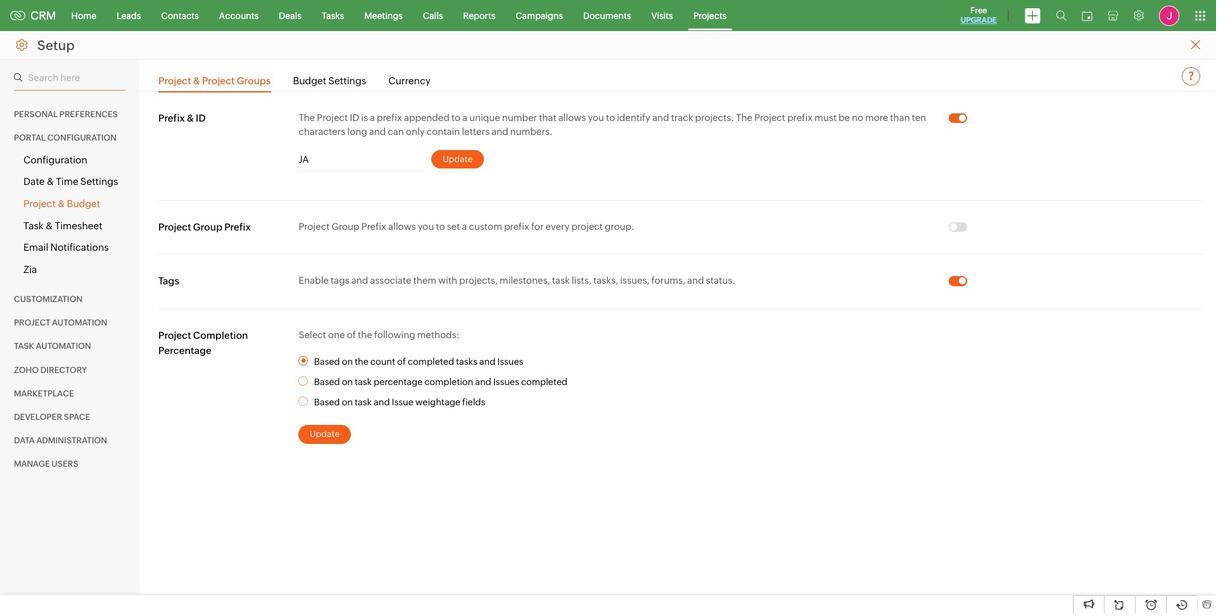 Task type: describe. For each thing, give the bounding box(es) containing it.
create menu element
[[1017, 0, 1048, 31]]

create menu image
[[1025, 8, 1041, 23]]

search element
[[1048, 0, 1074, 31]]

meetings
[[364, 10, 403, 21]]

campaigns
[[516, 10, 563, 21]]

crm
[[30, 9, 56, 22]]

projects
[[693, 10, 727, 21]]

calls
[[423, 10, 443, 21]]

leads
[[117, 10, 141, 21]]

meetings link
[[354, 0, 413, 31]]

free
[[970, 6, 987, 15]]

calls link
[[413, 0, 453, 31]]

calendar image
[[1082, 10, 1093, 21]]

documents link
[[573, 0, 641, 31]]

accounts
[[219, 10, 259, 21]]

documents
[[583, 10, 631, 21]]



Task type: vqa. For each thing, say whether or not it's contained in the screenshot.
TASKS link in the left top of the page
yes



Task type: locate. For each thing, give the bounding box(es) containing it.
contacts link
[[151, 0, 209, 31]]

campaigns link
[[506, 0, 573, 31]]

home link
[[61, 0, 106, 31]]

reports
[[463, 10, 495, 21]]

projects link
[[683, 0, 737, 31]]

visits
[[651, 10, 673, 21]]

home
[[71, 10, 96, 21]]

profile image
[[1159, 5, 1179, 26]]

profile element
[[1151, 0, 1187, 31]]

visits link
[[641, 0, 683, 31]]

leads link
[[106, 0, 151, 31]]

tasks
[[322, 10, 344, 21]]

upgrade
[[961, 16, 997, 25]]

deals
[[279, 10, 301, 21]]

accounts link
[[209, 0, 269, 31]]

free upgrade
[[961, 6, 997, 25]]

crm link
[[10, 9, 56, 22]]

reports link
[[453, 0, 506, 31]]

search image
[[1056, 10, 1067, 21]]

tasks link
[[312, 0, 354, 31]]

deals link
[[269, 0, 312, 31]]

contacts
[[161, 10, 199, 21]]



